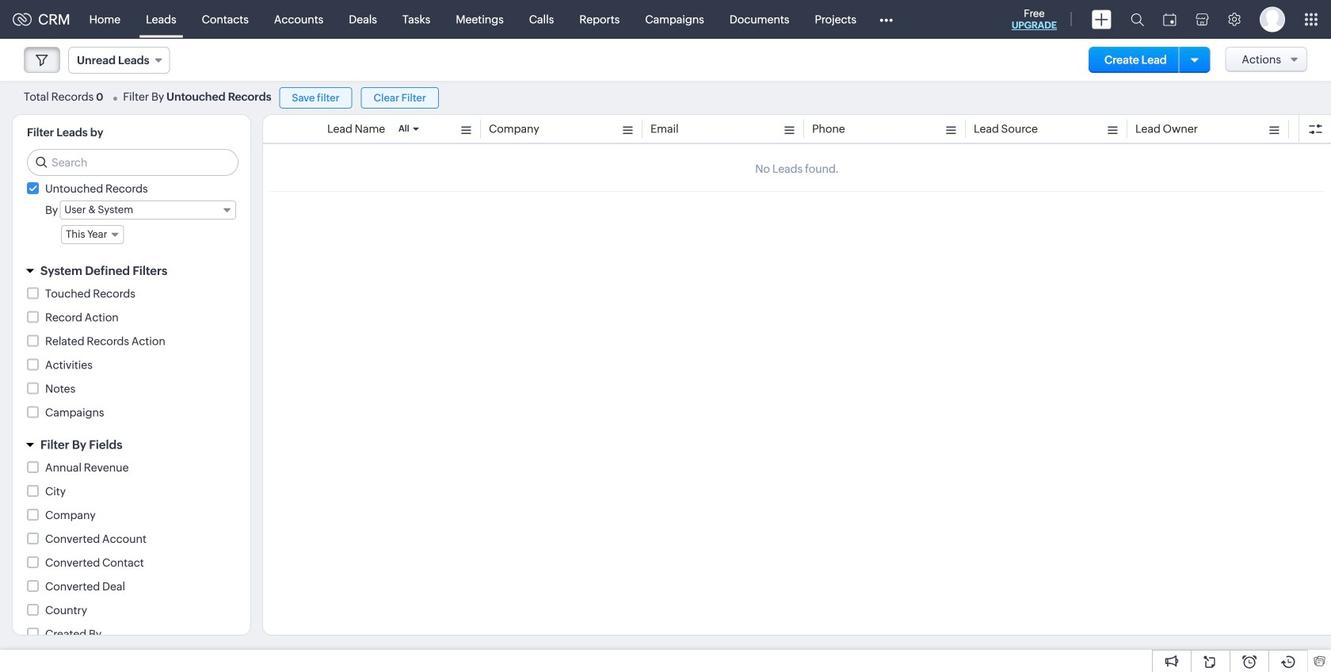 Task type: locate. For each thing, give the bounding box(es) containing it.
search element
[[1122, 0, 1154, 39]]

None field
[[68, 47, 170, 74], [60, 201, 236, 220], [61, 225, 124, 244], [68, 47, 170, 74], [60, 201, 236, 220], [61, 225, 124, 244]]

logo image
[[13, 13, 32, 26]]

create menu image
[[1092, 10, 1112, 29]]

create menu element
[[1083, 0, 1122, 38]]

profile image
[[1260, 7, 1286, 32]]

Other Modules field
[[869, 7, 904, 32]]

Search text field
[[28, 150, 238, 175]]

calendar image
[[1164, 13, 1177, 26]]



Task type: vqa. For each thing, say whether or not it's contained in the screenshot.
previous record icon
no



Task type: describe. For each thing, give the bounding box(es) containing it.
profile element
[[1251, 0, 1295, 38]]

search image
[[1131, 13, 1145, 26]]



